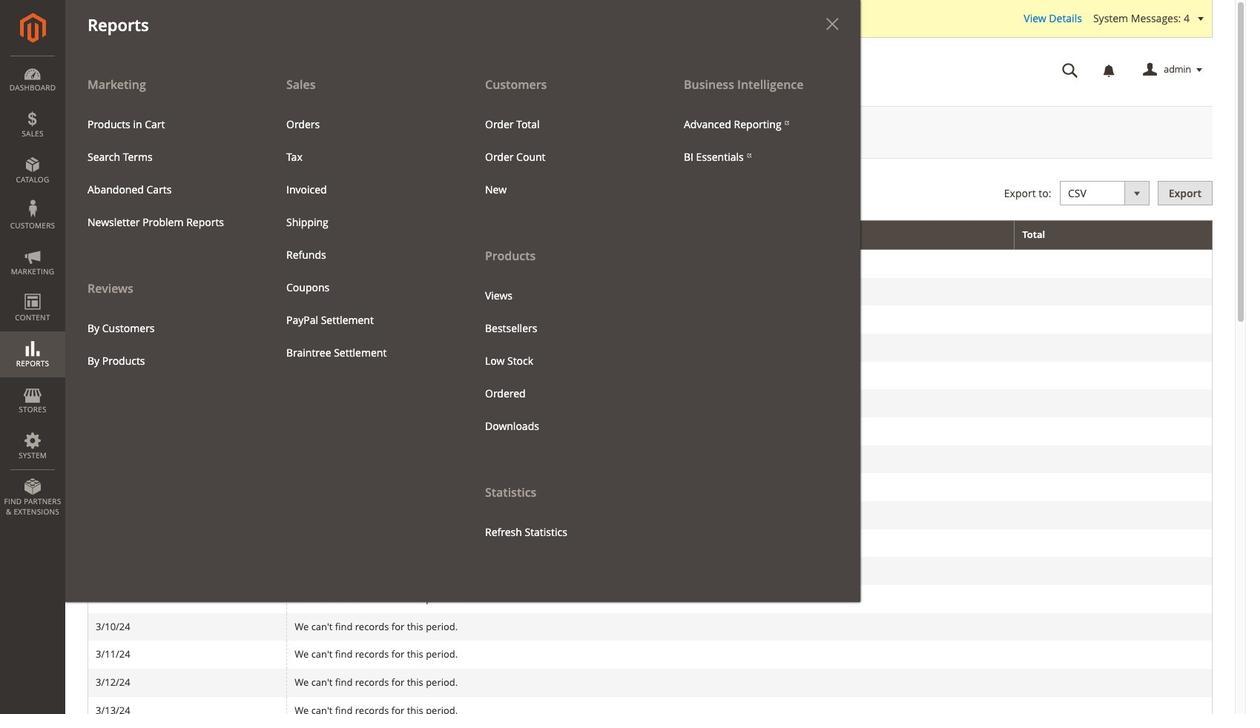 Task type: describe. For each thing, give the bounding box(es) containing it.
magento admin panel image
[[20, 13, 46, 43]]



Task type: locate. For each thing, give the bounding box(es) containing it.
menu
[[65, 68, 861, 602], [65, 68, 264, 377], [463, 68, 662, 549], [76, 108, 253, 239], [275, 108, 452, 369], [474, 108, 651, 206], [673, 108, 849, 173], [474, 279, 651, 443], [76, 312, 253, 377]]

menu bar
[[0, 0, 861, 602]]

None text field
[[273, 181, 384, 206]]

None text field
[[130, 181, 241, 206]]



